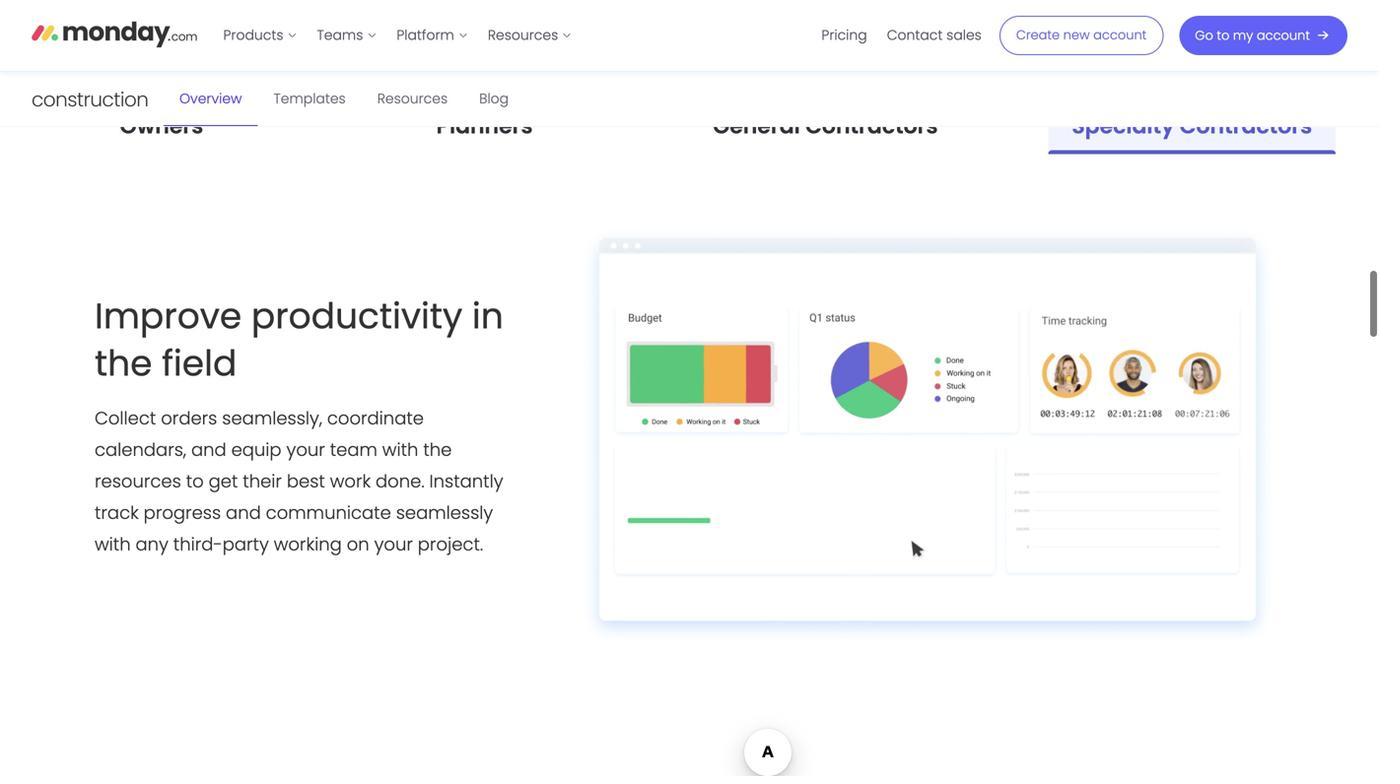 Task type: vqa. For each thing, say whether or not it's contained in the screenshot.
BLOG link
yes



Task type: locate. For each thing, give the bounding box(es) containing it.
account right my
[[1257, 27, 1310, 44]]

the inside the "collect orders seamlessly, coordinate calendars, and equip your team with the resources to get their best work done. instantly track progress and communicate seamlessly with any third-party working on your project."
[[423, 438, 452, 463]]

1 vertical spatial resources link
[[362, 72, 463, 126]]

1 vertical spatial to
[[186, 469, 204, 494]]

0 vertical spatial resources link
[[478, 20, 582, 51]]

to
[[1217, 27, 1230, 44], [186, 469, 204, 494]]

0 horizontal spatial with
[[95, 532, 131, 557]]

0 horizontal spatial resources link
[[362, 72, 463, 126]]

1 vertical spatial the
[[423, 438, 452, 463]]

improve productivity in the field
[[95, 291, 504, 388]]

team
[[330, 438, 377, 463]]

0 horizontal spatial resources
[[377, 89, 448, 108]]

1 horizontal spatial contractors
[[1180, 111, 1312, 141]]

0 horizontal spatial to
[[186, 469, 204, 494]]

working
[[274, 532, 342, 557]]

and up the get
[[191, 438, 226, 463]]

the up the instantly
[[423, 438, 452, 463]]

new
[[1063, 26, 1090, 44]]

0 vertical spatial with
[[382, 438, 418, 463]]

track
[[95, 501, 139, 526]]

to right go
[[1217, 27, 1230, 44]]

0 horizontal spatial contractors
[[805, 111, 938, 141]]

list containing products
[[213, 0, 582, 71]]

teams
[[317, 26, 363, 45]]

create new account button
[[999, 16, 1164, 55]]

the inside the improve productivity in the field
[[95, 339, 152, 388]]

go
[[1195, 27, 1213, 44]]

account inside button
[[1093, 26, 1147, 44]]

improve
[[95, 291, 242, 341]]

0 vertical spatial the
[[95, 339, 152, 388]]

1 horizontal spatial resources link
[[478, 20, 582, 51]]

account
[[1093, 26, 1147, 44], [1257, 27, 1310, 44]]

third-
[[173, 532, 223, 557]]

resources inside 'list'
[[488, 26, 558, 45]]

with down track
[[95, 532, 131, 557]]

owners
[[120, 111, 203, 141]]

0 horizontal spatial the
[[95, 339, 152, 388]]

contractors
[[805, 111, 938, 141], [1180, 111, 1312, 141]]

your up "best"
[[286, 438, 325, 463]]

contractors down my
[[1180, 111, 1312, 141]]

in
[[472, 291, 504, 341]]

to left the get
[[186, 469, 204, 494]]

list containing pricing
[[812, 0, 992, 71]]

go to my account
[[1195, 27, 1310, 44]]

1 horizontal spatial list
[[812, 0, 992, 71]]

contractors down pricing link
[[805, 111, 938, 141]]

0 horizontal spatial your
[[286, 438, 325, 463]]

specialty
[[1072, 111, 1175, 141]]

resources link down platform
[[362, 72, 463, 126]]

account right new
[[1093, 26, 1147, 44]]

1 vertical spatial and
[[226, 501, 261, 526]]

with
[[382, 438, 418, 463], [95, 532, 131, 557]]

seamlessly,
[[222, 406, 322, 431]]

and
[[191, 438, 226, 463], [226, 501, 261, 526]]

planners
[[436, 111, 533, 141]]

1 horizontal spatial account
[[1257, 27, 1310, 44]]

with up done.
[[382, 438, 418, 463]]

your right on
[[374, 532, 413, 557]]

overview
[[179, 89, 242, 108]]

1 horizontal spatial to
[[1217, 27, 1230, 44]]

specialty contractors tab
[[1048, 98, 1336, 154]]

the
[[95, 339, 152, 388], [423, 438, 452, 463]]

1 horizontal spatial the
[[423, 438, 452, 463]]

0 horizontal spatial account
[[1093, 26, 1147, 44]]

1 horizontal spatial resources
[[488, 26, 558, 45]]

contractors for general contractors
[[805, 111, 938, 141]]

to inside the "collect orders seamlessly, coordinate calendars, and equip your team with the resources to get their best work done. instantly track progress and communicate seamlessly with any third-party working on your project."
[[186, 469, 204, 494]]

0 vertical spatial resources
[[488, 26, 558, 45]]

and up party
[[226, 501, 261, 526]]

products
[[223, 26, 283, 45]]

their
[[243, 469, 282, 494]]

to inside button
[[1217, 27, 1230, 44]]

2 list from the left
[[812, 0, 992, 71]]

0 horizontal spatial list
[[213, 0, 582, 71]]

field
[[162, 339, 237, 388]]

the up collect
[[95, 339, 152, 388]]

account inside button
[[1257, 27, 1310, 44]]

list
[[213, 0, 582, 71], [812, 0, 992, 71]]

1 contractors from the left
[[805, 111, 938, 141]]

1 vertical spatial with
[[95, 532, 131, 557]]

main element
[[213, 0, 1348, 71]]

project.
[[418, 532, 483, 557]]

0 vertical spatial to
[[1217, 27, 1230, 44]]

resources down platform
[[377, 89, 448, 108]]

pricing
[[822, 26, 867, 45]]

contact sales button
[[877, 20, 992, 51]]

1 vertical spatial your
[[374, 532, 413, 557]]

1 list from the left
[[213, 0, 582, 71]]

your
[[286, 438, 325, 463], [374, 532, 413, 557]]

teams link
[[307, 20, 387, 51]]

collect orders seamlessly, coordinate calendars, and equip your team with the resources to get their best work done. instantly track progress and communicate seamlessly with any third-party working on your project.
[[95, 406, 503, 557]]

resources up blog
[[488, 26, 558, 45]]

products link
[[213, 20, 307, 51]]

platform
[[397, 26, 454, 45]]

resources link
[[478, 20, 582, 51], [362, 72, 463, 126]]

2 contractors from the left
[[1180, 111, 1312, 141]]

0 vertical spatial and
[[191, 438, 226, 463]]

resources link up blog
[[478, 20, 582, 51]]

contractors inside tab
[[1180, 111, 1312, 141]]

create new account
[[1016, 26, 1147, 44]]

resources
[[488, 26, 558, 45], [377, 89, 448, 108]]



Task type: describe. For each thing, give the bounding box(es) containing it.
done.
[[376, 469, 425, 494]]

0 vertical spatial your
[[286, 438, 325, 463]]

progress
[[144, 501, 221, 526]]

collect
[[95, 406, 156, 431]]

go to my account button
[[1179, 16, 1348, 55]]

communicate
[[266, 501, 391, 526]]

overview link
[[164, 72, 258, 126]]

general
[[713, 111, 800, 141]]

documentation-navigation tab list
[[0, 98, 1379, 652]]

best
[[287, 469, 325, 494]]

work
[[330, 469, 371, 494]]

contact sales
[[887, 26, 982, 45]]

productivity
[[251, 291, 463, 341]]

any
[[136, 532, 168, 557]]

blog link
[[463, 72, 525, 126]]

pricing link
[[812, 20, 877, 51]]

templates
[[274, 89, 346, 108]]

seamlessly
[[396, 501, 493, 526]]

monday.com logo image
[[32, 13, 198, 54]]

calendars,
[[95, 438, 186, 463]]

on
[[347, 532, 369, 557]]

1 horizontal spatial your
[[374, 532, 413, 557]]

sales
[[947, 26, 982, 45]]

contractors for specialty contractors
[[1180, 111, 1312, 141]]

platform link
[[387, 20, 478, 51]]

resources
[[95, 469, 181, 494]]

contact
[[887, 26, 943, 45]]

1 vertical spatial resources
[[377, 89, 448, 108]]

blog
[[479, 89, 509, 108]]

monday.com for construction image
[[32, 72, 148, 127]]

orders
[[161, 406, 217, 431]]

my
[[1233, 27, 1253, 44]]

1 horizontal spatial with
[[382, 438, 418, 463]]

create
[[1016, 26, 1060, 44]]

templates link
[[258, 72, 362, 126]]

party
[[223, 532, 269, 557]]

instantly
[[429, 469, 503, 494]]

specialty contractors
[[1072, 111, 1312, 141]]

equip
[[231, 438, 282, 463]]

get
[[209, 469, 238, 494]]

general contractors
[[713, 111, 938, 141]]

coordinate
[[327, 406, 424, 431]]



